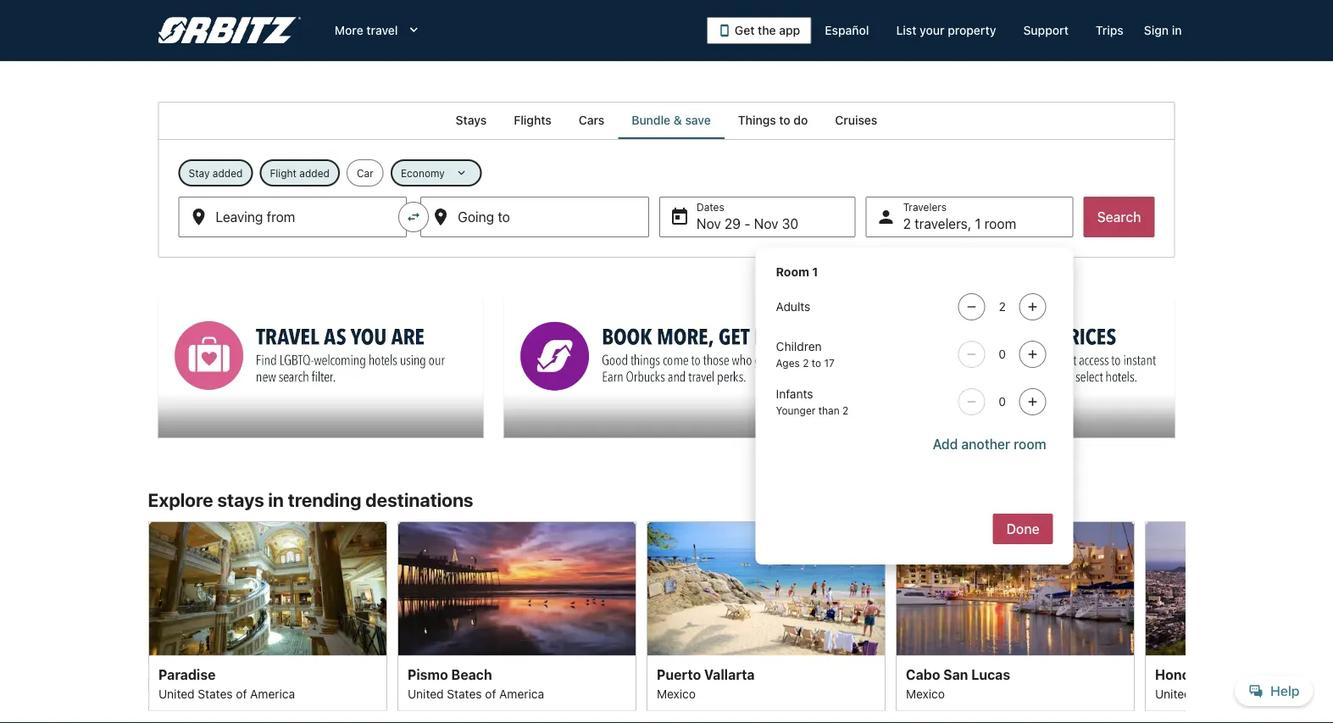 Task type: describe. For each thing, give the bounding box(es) containing it.
support
[[1024, 23, 1069, 37]]

things
[[738, 113, 777, 127]]

español
[[825, 23, 870, 37]]

things to do link
[[725, 102, 822, 139]]

2 inside 'infants younger than 2'
[[843, 405, 849, 416]]

pismo beach united states of america
[[407, 666, 544, 701]]

explore stays in trending destinations main content
[[0, 102, 1334, 723]]

stay added
[[189, 167, 243, 179]]

property
[[948, 23, 997, 37]]

infants younger than 2
[[776, 387, 849, 416]]

nov 29 - nov 30
[[697, 216, 799, 232]]

in inside dropdown button
[[1173, 23, 1183, 37]]

cruises
[[836, 113, 878, 127]]

room inside 'button'
[[1014, 436, 1047, 452]]

honolulu
[[1155, 666, 1214, 682]]

2 travelers, 1 room button
[[866, 197, 1074, 237]]

search
[[1098, 209, 1142, 225]]

more travel
[[335, 23, 398, 37]]

puerto vallarta mexico
[[657, 666, 755, 701]]

paradise
[[158, 666, 215, 682]]

1 nov from the left
[[697, 216, 721, 232]]

done
[[1007, 521, 1040, 537]]

mexico inside cabo san lucas mexico
[[906, 687, 945, 701]]

vallarta
[[704, 666, 755, 682]]

your
[[920, 23, 945, 37]]

in inside main content
[[268, 489, 284, 511]]

america for paradise
[[250, 687, 295, 701]]

children ages 2 to 17
[[776, 340, 835, 369]]

cars link
[[565, 102, 618, 139]]

&
[[674, 113, 683, 127]]

added for flight added
[[300, 167, 330, 179]]

download the app button image
[[718, 24, 732, 37]]

2 inside children ages 2 to 17
[[803, 357, 809, 369]]

add
[[933, 436, 959, 452]]

of for honolulu
[[1233, 687, 1244, 701]]

puerto
[[657, 666, 701, 682]]

america inside pismo beach united states of america
[[499, 687, 544, 701]]

-
[[745, 216, 751, 232]]

español button
[[812, 15, 883, 46]]

united for paradise
[[158, 687, 194, 701]]

travel
[[367, 23, 398, 37]]

pismo
[[407, 666, 448, 682]]

united for honolulu
[[1155, 687, 1192, 701]]

car
[[357, 167, 374, 179]]

las vegas featuring interior views image
[[148, 521, 387, 656]]

app
[[780, 23, 801, 37]]

adults
[[776, 300, 811, 314]]

flights link
[[501, 102, 565, 139]]

america for honolulu
[[1247, 687, 1292, 701]]

bundle & save link
[[618, 102, 725, 139]]

show previous card image
[[138, 606, 158, 627]]

2 travelers, 1 room
[[904, 216, 1017, 232]]

get the app
[[735, 23, 801, 37]]

save
[[686, 113, 711, 127]]

list your property link
[[883, 15, 1010, 46]]

add another room button
[[927, 429, 1054, 460]]

united inside pismo beach united states of america
[[407, 687, 444, 701]]

swap origin and destination values image
[[406, 209, 422, 225]]

than
[[819, 405, 840, 416]]

sign in
[[1145, 23, 1183, 37]]

states for honolulu
[[1195, 687, 1230, 701]]

to inside children ages 2 to 17
[[812, 357, 822, 369]]

room inside dropdown button
[[985, 216, 1017, 232]]



Task type: locate. For each thing, give the bounding box(es) containing it.
nov left '29'
[[697, 216, 721, 232]]

0 vertical spatial 1
[[976, 216, 982, 232]]

mexico down puerto
[[657, 687, 696, 701]]

america
[[250, 687, 295, 701], [499, 687, 544, 701], [1247, 687, 1292, 701]]

1 added from the left
[[213, 167, 243, 179]]

list your property
[[897, 23, 997, 37]]

economy button
[[391, 159, 482, 187]]

1 right travelers,
[[976, 216, 982, 232]]

get the app link
[[707, 17, 812, 44]]

2 right than
[[843, 405, 849, 416]]

get
[[735, 23, 755, 37]]

1 horizontal spatial united
[[407, 687, 444, 701]]

nov 29 - nov 30 button
[[660, 197, 856, 237]]

added for stay added
[[213, 167, 243, 179]]

in right stays at left bottom
[[268, 489, 284, 511]]

explore stays in trending destinations
[[148, 489, 474, 511]]

bundle
[[632, 113, 671, 127]]

to
[[780, 113, 791, 127], [812, 357, 822, 369]]

mexico inside puerto vallarta mexico
[[657, 687, 696, 701]]

united
[[158, 687, 194, 701], [407, 687, 444, 701], [1155, 687, 1192, 701]]

paradise united states of america
[[158, 666, 295, 701]]

sign
[[1145, 23, 1169, 37]]

do
[[794, 113, 808, 127]]

show next card image
[[1176, 606, 1196, 627]]

states inside the 'paradise united states of america'
[[198, 687, 232, 701]]

29
[[725, 216, 741, 232]]

0 horizontal spatial america
[[250, 687, 295, 701]]

0 vertical spatial to
[[780, 113, 791, 127]]

of inside the honolulu united states of america
[[1233, 687, 1244, 701]]

1 inside 2 travelers, 1 room dropdown button
[[976, 216, 982, 232]]

trips
[[1096, 23, 1124, 37]]

1 vertical spatial in
[[268, 489, 284, 511]]

stay
[[189, 167, 210, 179]]

2 united from the left
[[407, 687, 444, 701]]

2 vertical spatial 2
[[843, 405, 849, 416]]

2
[[904, 216, 912, 232], [803, 357, 809, 369], [843, 405, 849, 416]]

cruises link
[[822, 102, 892, 139]]

0 vertical spatial room
[[985, 216, 1017, 232]]

17
[[825, 357, 835, 369]]

3 united from the left
[[1155, 687, 1192, 701]]

united inside the 'paradise united states of america'
[[158, 687, 194, 701]]

stays
[[456, 113, 487, 127]]

2 mexico from the left
[[906, 687, 945, 701]]

room
[[985, 216, 1017, 232], [1014, 436, 1047, 452]]

in right the sign
[[1173, 23, 1183, 37]]

cabo
[[906, 666, 940, 682]]

support link
[[1010, 15, 1083, 46]]

1 horizontal spatial 1
[[976, 216, 982, 232]]

united down honolulu
[[1155, 687, 1192, 701]]

0 horizontal spatial in
[[268, 489, 284, 511]]

room
[[776, 265, 810, 279]]

add another room
[[933, 436, 1047, 452]]

1 horizontal spatial in
[[1173, 23, 1183, 37]]

trips link
[[1083, 15, 1138, 46]]

more travel button
[[321, 15, 435, 46]]

1 horizontal spatial states
[[447, 687, 482, 701]]

1 vertical spatial room
[[1014, 436, 1047, 452]]

america inside the 'paradise united states of america'
[[250, 687, 295, 701]]

2 horizontal spatial america
[[1247, 687, 1292, 701]]

trending
[[288, 489, 362, 511]]

states down the paradise in the left of the page
[[198, 687, 232, 701]]

1 horizontal spatial nov
[[755, 216, 779, 232]]

lucas
[[972, 666, 1011, 682]]

to left the 'do' on the top right
[[780, 113, 791, 127]]

30
[[782, 216, 799, 232]]

search button
[[1084, 197, 1155, 237]]

mexico down cabo
[[906, 687, 945, 701]]

states down honolulu
[[1195, 687, 1230, 701]]

room 1
[[776, 265, 819, 279]]

beach
[[451, 666, 492, 682]]

stays
[[217, 489, 264, 511]]

done button
[[994, 514, 1054, 544]]

2 horizontal spatial of
[[1233, 687, 1244, 701]]

united inside the honolulu united states of america
[[1155, 687, 1192, 701]]

list
[[897, 23, 917, 37]]

added right stay
[[213, 167, 243, 179]]

3 america from the left
[[1247, 687, 1292, 701]]

pismo beach featuring a sunset, views and tropical scenes image
[[397, 521, 636, 656]]

1 vertical spatial 2
[[803, 357, 809, 369]]

1 horizontal spatial to
[[812, 357, 822, 369]]

states down beach
[[447, 687, 482, 701]]

stays link
[[442, 102, 501, 139]]

things to do
[[738, 113, 808, 127]]

0 horizontal spatial 1
[[813, 265, 819, 279]]

2 of from the left
[[485, 687, 496, 701]]

another
[[962, 436, 1011, 452]]

ages
[[776, 357, 800, 369]]

1 horizontal spatial mexico
[[906, 687, 945, 701]]

of
[[236, 687, 247, 701], [485, 687, 496, 701], [1233, 687, 1244, 701]]

0 horizontal spatial mexico
[[657, 687, 696, 701]]

of inside the 'paradise united states of america'
[[236, 687, 247, 701]]

united down pismo
[[407, 687, 444, 701]]

bundle & save
[[632, 113, 711, 127]]

1 horizontal spatial 2
[[843, 405, 849, 416]]

of for paradise
[[236, 687, 247, 701]]

room right travelers,
[[985, 216, 1017, 232]]

1 right room
[[813, 265, 819, 279]]

nov right -
[[755, 216, 779, 232]]

cabo san lucas mexico
[[906, 666, 1011, 701]]

children
[[776, 340, 822, 354]]

0 horizontal spatial 2
[[803, 357, 809, 369]]

1 horizontal spatial added
[[300, 167, 330, 179]]

destinations
[[366, 489, 474, 511]]

0 horizontal spatial states
[[198, 687, 232, 701]]

2 states from the left
[[447, 687, 482, 701]]

1 states from the left
[[198, 687, 232, 701]]

1 horizontal spatial of
[[485, 687, 496, 701]]

2 america from the left
[[499, 687, 544, 701]]

2 nov from the left
[[755, 216, 779, 232]]

puerto vallarta showing a beach, general coastal views and kayaking or canoeing image
[[647, 521, 886, 656]]

honolulu united states of america
[[1155, 666, 1292, 701]]

explore
[[148, 489, 213, 511]]

sign in button
[[1138, 15, 1189, 46]]

tab list containing stays
[[158, 102, 1176, 139]]

in
[[1173, 23, 1183, 37], [268, 489, 284, 511]]

2 horizontal spatial 2
[[904, 216, 912, 232]]

0 horizontal spatial united
[[158, 687, 194, 701]]

1
[[976, 216, 982, 232], [813, 265, 819, 279]]

younger
[[776, 405, 816, 416]]

2 horizontal spatial united
[[1155, 687, 1192, 701]]

marina cabo san lucas which includes a marina, a coastal town and night scenes image
[[896, 521, 1135, 656]]

states
[[198, 687, 232, 701], [447, 687, 482, 701], [1195, 687, 1230, 701]]

orbitz logo image
[[158, 17, 301, 44]]

of inside pismo beach united states of america
[[485, 687, 496, 701]]

states inside pismo beach united states of america
[[447, 687, 482, 701]]

united down the paradise in the left of the page
[[158, 687, 194, 701]]

3 of from the left
[[1233, 687, 1244, 701]]

states inside the honolulu united states of america
[[1195, 687, 1230, 701]]

america inside the honolulu united states of america
[[1247, 687, 1292, 701]]

travelers,
[[915, 216, 972, 232]]

infants
[[776, 387, 814, 401]]

to inside tab list
[[780, 113, 791, 127]]

tab list inside explore stays in trending destinations main content
[[158, 102, 1176, 139]]

economy
[[401, 167, 445, 179]]

2 horizontal spatial states
[[1195, 687, 1230, 701]]

tab list
[[158, 102, 1176, 139]]

1 of from the left
[[236, 687, 247, 701]]

1 horizontal spatial america
[[499, 687, 544, 701]]

san
[[944, 666, 968, 682]]

nov
[[697, 216, 721, 232], [755, 216, 779, 232]]

2 added from the left
[[300, 167, 330, 179]]

0 horizontal spatial of
[[236, 687, 247, 701]]

flight
[[270, 167, 297, 179]]

0 horizontal spatial nov
[[697, 216, 721, 232]]

2 down 'children'
[[803, 357, 809, 369]]

flights
[[514, 113, 552, 127]]

flight added
[[270, 167, 330, 179]]

makiki - lower punchbowl - tantalus showing landscape views, a sunset and a city image
[[1145, 521, 1334, 656]]

1 mexico from the left
[[657, 687, 696, 701]]

0 horizontal spatial to
[[780, 113, 791, 127]]

added right flight
[[300, 167, 330, 179]]

room right another
[[1014, 436, 1047, 452]]

0 vertical spatial in
[[1173, 23, 1183, 37]]

1 united from the left
[[158, 687, 194, 701]]

the
[[758, 23, 777, 37]]

3 states from the left
[[1195, 687, 1230, 701]]

1 vertical spatial 1
[[813, 265, 819, 279]]

2 inside dropdown button
[[904, 216, 912, 232]]

to left 17
[[812, 357, 822, 369]]

more
[[335, 23, 364, 37]]

0 vertical spatial 2
[[904, 216, 912, 232]]

0 horizontal spatial added
[[213, 167, 243, 179]]

cars
[[579, 113, 605, 127]]

states for paradise
[[198, 687, 232, 701]]

2 left travelers,
[[904, 216, 912, 232]]

1 vertical spatial to
[[812, 357, 822, 369]]

1 america from the left
[[250, 687, 295, 701]]



Task type: vqa. For each thing, say whether or not it's contained in the screenshot.
Currently viewing at the left top of page
no



